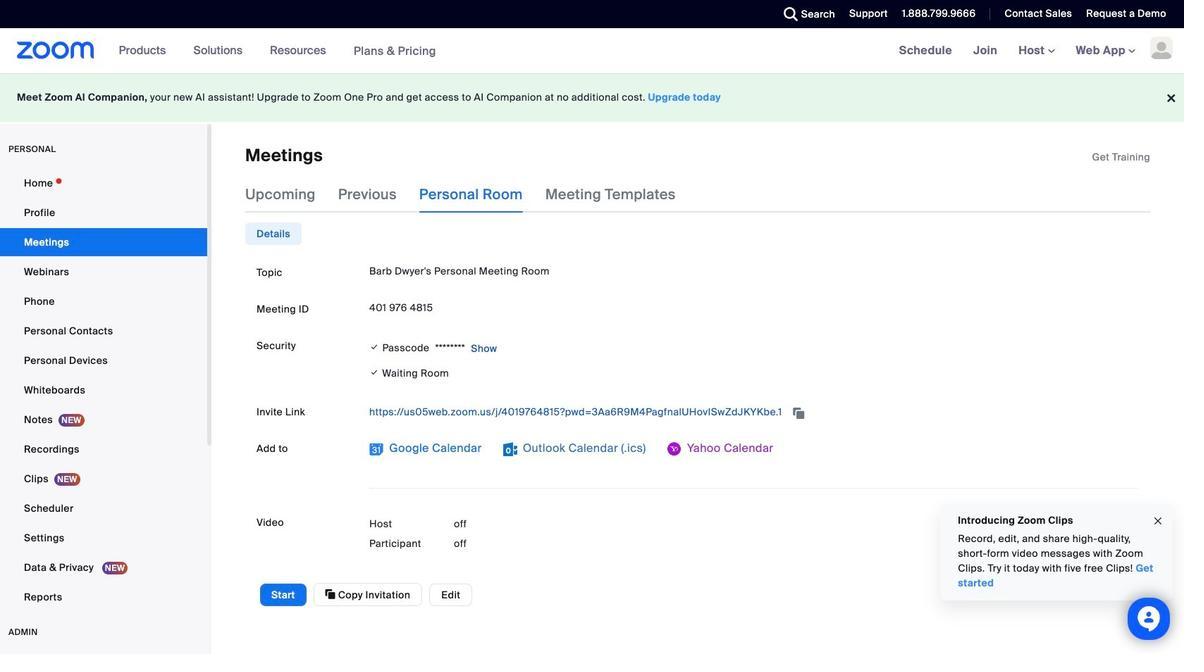 Task type: locate. For each thing, give the bounding box(es) containing it.
tab list
[[245, 223, 302, 246]]

meetings navigation
[[889, 28, 1184, 74]]

1 vertical spatial application
[[369, 401, 1139, 424]]

1 vertical spatial checked image
[[369, 366, 380, 381]]

application
[[1092, 150, 1150, 164], [369, 401, 1139, 424]]

0 vertical spatial checked image
[[369, 341, 380, 355]]

tabs of meeting tab list
[[245, 177, 698, 213]]

add to outlook calendar (.ics) image
[[503, 443, 517, 457]]

tab
[[245, 223, 302, 246]]

checked image
[[369, 341, 380, 355], [369, 366, 380, 381]]

banner
[[0, 28, 1184, 74]]

1 checked image from the top
[[369, 341, 380, 355]]

0 vertical spatial application
[[1092, 150, 1150, 164]]

close image
[[1153, 514, 1164, 530]]

2 checked image from the top
[[369, 366, 380, 381]]

personal menu menu
[[0, 169, 207, 613]]

footer
[[0, 73, 1184, 122]]

zoom logo image
[[17, 42, 94, 59]]



Task type: vqa. For each thing, say whether or not it's contained in the screenshot.
first Cell from the bottom
no



Task type: describe. For each thing, give the bounding box(es) containing it.
copy image
[[325, 589, 336, 602]]

profile picture image
[[1150, 37, 1173, 59]]

add to google calendar image
[[369, 443, 383, 457]]

add to yahoo calendar image
[[667, 443, 681, 457]]

product information navigation
[[108, 28, 447, 74]]



